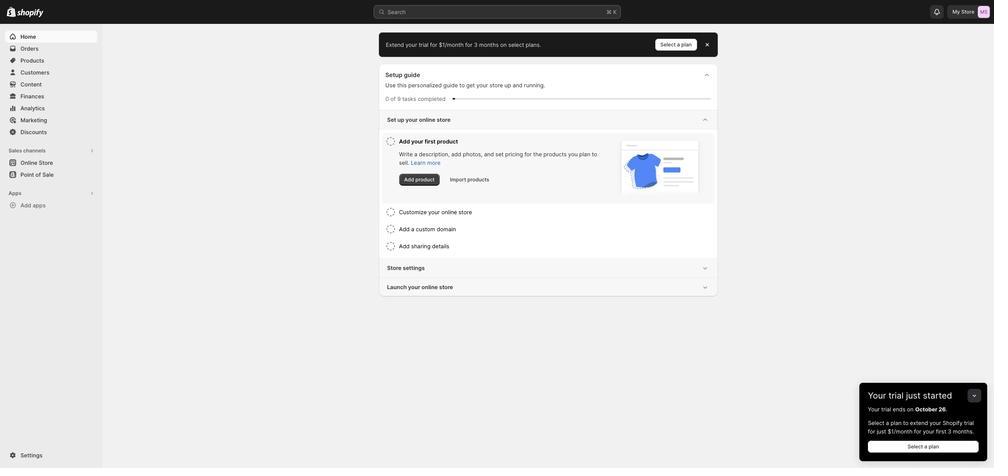 Task type: locate. For each thing, give the bounding box(es) containing it.
your right extend on the left top
[[406, 41, 417, 48]]

0 horizontal spatial on
[[501, 41, 507, 48]]

my store image
[[978, 6, 990, 18]]

0 vertical spatial store
[[962, 9, 975, 15]]

and left running.
[[513, 82, 523, 89]]

my store
[[953, 9, 975, 15]]

0 horizontal spatial products
[[468, 177, 490, 183]]

your for your trial just started
[[868, 391, 887, 401]]

products right the
[[544, 151, 567, 158]]

2 vertical spatial online
[[422, 284, 438, 291]]

to left get
[[460, 82, 465, 89]]

0 horizontal spatial product
[[416, 177, 435, 183]]

and left set
[[484, 151, 494, 158]]

3 down shopify
[[948, 428, 952, 435]]

more
[[427, 159, 441, 166]]

0 vertical spatial on
[[501, 41, 507, 48]]

0 vertical spatial select a plan
[[661, 41, 692, 48]]

0 vertical spatial to
[[460, 82, 465, 89]]

store up sale
[[39, 159, 53, 166]]

1 vertical spatial and
[[484, 151, 494, 158]]

online store
[[20, 159, 53, 166]]

your right set
[[406, 116, 418, 123]]

orders
[[20, 45, 39, 52]]

online store button
[[0, 157, 102, 169]]

0 horizontal spatial store
[[39, 159, 53, 166]]

0 vertical spatial up
[[505, 82, 511, 89]]

write a description, add photos, and set pricing for the products you plan to sell.
[[399, 151, 598, 166]]

store down details in the left bottom of the page
[[439, 284, 453, 291]]

add right mark add a custom domain as done image
[[399, 226, 410, 233]]

up left running.
[[505, 82, 511, 89]]

set
[[387, 116, 396, 123]]

3
[[474, 41, 478, 48], [948, 428, 952, 435]]

product up add
[[437, 138, 458, 145]]

analytics
[[20, 105, 45, 112]]

1 your from the top
[[868, 391, 887, 401]]

1 horizontal spatial up
[[505, 82, 511, 89]]

extend
[[386, 41, 404, 48]]

1 vertical spatial up
[[398, 116, 405, 123]]

0 vertical spatial and
[[513, 82, 523, 89]]

just up your trial ends on october 26 .
[[907, 391, 921, 401]]

2 horizontal spatial store
[[962, 9, 975, 15]]

details
[[432, 243, 450, 250]]

1 horizontal spatial select a plan link
[[868, 441, 979, 453]]

on
[[501, 41, 507, 48], [908, 406, 914, 413]]

the
[[534, 151, 542, 158]]

1 horizontal spatial 3
[[948, 428, 952, 435]]

set up your online store button
[[379, 110, 718, 129]]

0
[[386, 95, 389, 102]]

0 vertical spatial $1/month
[[439, 41, 464, 48]]

$1/month left months
[[439, 41, 464, 48]]

select a plan for select a plan link in the your trial just started element
[[908, 444, 940, 450]]

1 vertical spatial 3
[[948, 428, 952, 435]]

0 horizontal spatial and
[[484, 151, 494, 158]]

your trial just started button
[[860, 383, 988, 401]]

1 vertical spatial products
[[468, 177, 490, 183]]

$1/month down extend
[[888, 428, 913, 435]]

your
[[868, 391, 887, 401], [868, 406, 880, 413]]

add inside dropdown button
[[399, 226, 410, 233]]

0 of 9 tasks completed
[[386, 95, 446, 102]]

0 vertical spatial of
[[391, 95, 396, 102]]

2 vertical spatial to
[[904, 420, 909, 427]]

1 vertical spatial of
[[36, 171, 41, 178]]

your
[[406, 41, 417, 48], [477, 82, 488, 89], [406, 116, 418, 123], [412, 138, 424, 145], [429, 209, 440, 216], [408, 284, 420, 291], [930, 420, 942, 427], [923, 428, 935, 435]]

product inside add product link
[[416, 177, 435, 183]]

shopify image
[[17, 9, 44, 17]]

just inside select a plan to extend your shopify trial for just $1/month for your first 3 months.
[[877, 428, 887, 435]]

set
[[496, 151, 504, 158]]

to left extend
[[904, 420, 909, 427]]

first
[[425, 138, 436, 145], [937, 428, 947, 435]]

online
[[419, 116, 436, 123], [442, 209, 457, 216], [422, 284, 438, 291]]

0 horizontal spatial $1/month
[[439, 41, 464, 48]]

content
[[20, 81, 42, 88]]

0 horizontal spatial select a plan link
[[656, 39, 697, 51]]

select a plan inside your trial just started element
[[908, 444, 940, 450]]

1 horizontal spatial on
[[908, 406, 914, 413]]

add for add your first product
[[399, 138, 410, 145]]

guide up the this
[[404, 71, 420, 78]]

2 horizontal spatial to
[[904, 420, 909, 427]]

for right extend on the left top
[[430, 41, 438, 48]]

plan inside select a plan to extend your shopify trial for just $1/month for your first 3 months.
[[891, 420, 902, 427]]

add right mark add sharing details as done image
[[399, 243, 410, 250]]

a
[[677, 41, 680, 48], [414, 151, 418, 158], [411, 226, 415, 233], [886, 420, 890, 427], [925, 444, 928, 450]]

products right import
[[468, 177, 490, 183]]

get
[[467, 82, 475, 89]]

store for online store
[[39, 159, 53, 166]]

store
[[962, 9, 975, 15], [39, 159, 53, 166], [387, 265, 402, 272]]

1 vertical spatial to
[[592, 151, 598, 158]]

0 vertical spatial just
[[907, 391, 921, 401]]

1 vertical spatial store
[[39, 159, 53, 166]]

2 vertical spatial store
[[387, 265, 402, 272]]

trial inside dropdown button
[[889, 391, 904, 401]]

for left the
[[525, 151, 532, 158]]

select
[[661, 41, 676, 48], [868, 420, 885, 427], [908, 444, 924, 450]]

first down shopify
[[937, 428, 947, 435]]

up inside dropdown button
[[398, 116, 405, 123]]

learn more
[[411, 159, 441, 166]]

your left ends
[[868, 406, 880, 413]]

sales channels button
[[5, 145, 97, 157]]

your inside dropdown button
[[868, 391, 887, 401]]

3 left months
[[474, 41, 478, 48]]

home link
[[5, 31, 97, 43]]

guide left get
[[444, 82, 458, 89]]

store right my
[[962, 9, 975, 15]]

1 vertical spatial product
[[416, 177, 435, 183]]

add down sell.
[[404, 177, 414, 183]]

my
[[953, 9, 961, 15]]

1 horizontal spatial products
[[544, 151, 567, 158]]

channels
[[23, 148, 46, 154]]

customers
[[20, 69, 49, 76]]

store right get
[[490, 82, 503, 89]]

this
[[397, 82, 407, 89]]

0 horizontal spatial 3
[[474, 41, 478, 48]]

to inside select a plan to extend your shopify trial for just $1/month for your first 3 months.
[[904, 420, 909, 427]]

1 horizontal spatial of
[[391, 95, 396, 102]]

store inside the store settings dropdown button
[[387, 265, 402, 272]]

add for add product
[[404, 177, 414, 183]]

store inside online store link
[[39, 159, 53, 166]]

1 horizontal spatial store
[[387, 265, 402, 272]]

0 horizontal spatial select
[[661, 41, 676, 48]]

home
[[20, 33, 36, 40]]

discounts
[[20, 129, 47, 136]]

running.
[[524, 82, 546, 89]]

of left 9
[[391, 95, 396, 102]]

1 horizontal spatial just
[[907, 391, 921, 401]]

started
[[924, 391, 953, 401]]

0 horizontal spatial of
[[36, 171, 41, 178]]

1 horizontal spatial first
[[937, 428, 947, 435]]

online down the 'settings'
[[422, 284, 438, 291]]

of
[[391, 95, 396, 102], [36, 171, 41, 178]]

add for add sharing details
[[399, 243, 410, 250]]

content link
[[5, 78, 97, 90]]

0 horizontal spatial first
[[425, 138, 436, 145]]

2 vertical spatial select
[[908, 444, 924, 450]]

mark add your first product as done image
[[386, 136, 396, 147]]

0 horizontal spatial just
[[877, 428, 887, 435]]

0 vertical spatial products
[[544, 151, 567, 158]]

1 vertical spatial your
[[868, 406, 880, 413]]

to right you
[[592, 151, 598, 158]]

online up domain
[[442, 209, 457, 216]]

on inside your trial just started element
[[908, 406, 914, 413]]

trial inside select a plan to extend your shopify trial for just $1/month for your first 3 months.
[[965, 420, 975, 427]]

product inside add your first product dropdown button
[[437, 138, 458, 145]]

launch your online store
[[387, 284, 453, 291]]

product down learn more
[[416, 177, 435, 183]]

select a plan
[[661, 41, 692, 48], [908, 444, 940, 450]]

1 vertical spatial online
[[442, 209, 457, 216]]

import products link
[[445, 174, 495, 186]]

add left apps
[[20, 202, 31, 209]]

1 horizontal spatial to
[[592, 151, 598, 158]]

0 vertical spatial select a plan link
[[656, 39, 697, 51]]

a for add
[[414, 151, 418, 158]]

customize your online store
[[399, 209, 472, 216]]

trial up months.
[[965, 420, 975, 427]]

a inside dropdown button
[[411, 226, 415, 233]]

plan
[[682, 41, 692, 48], [580, 151, 591, 158], [891, 420, 902, 427], [929, 444, 940, 450]]

2 your from the top
[[868, 406, 880, 413]]

k
[[613, 9, 617, 15]]

1 vertical spatial just
[[877, 428, 887, 435]]

on left select on the top right of page
[[501, 41, 507, 48]]

add product
[[404, 177, 435, 183]]

add apps button
[[5, 200, 97, 211]]

0 horizontal spatial select a plan
[[661, 41, 692, 48]]

store up 'launch'
[[387, 265, 402, 272]]

1 horizontal spatial $1/month
[[888, 428, 913, 435]]

1 vertical spatial $1/month
[[888, 428, 913, 435]]

1 vertical spatial on
[[908, 406, 914, 413]]

9
[[398, 95, 401, 102]]

add your first product element
[[399, 150, 602, 186]]

on right ends
[[908, 406, 914, 413]]

add your first product button
[[399, 133, 602, 150]]

0 horizontal spatial up
[[398, 116, 405, 123]]

of inside "link"
[[36, 171, 41, 178]]

first up description,
[[425, 138, 436, 145]]

a inside select a plan to extend your shopify trial for just $1/month for your first 3 months.
[[886, 420, 890, 427]]

just down your trial ends on october 26 .
[[877, 428, 887, 435]]

1 horizontal spatial select
[[868, 420, 885, 427]]

your down extend
[[923, 428, 935, 435]]

online for launch your online store
[[422, 284, 438, 291]]

up right set
[[398, 116, 405, 123]]

apps
[[33, 202, 46, 209]]

0 vertical spatial guide
[[404, 71, 420, 78]]

import
[[450, 177, 466, 183]]

0 vertical spatial first
[[425, 138, 436, 145]]

discounts link
[[5, 126, 97, 138]]

store settings
[[387, 265, 425, 272]]

0 vertical spatial 3
[[474, 41, 478, 48]]

your up add a custom domain
[[429, 209, 440, 216]]

0 vertical spatial your
[[868, 391, 887, 401]]

1 vertical spatial first
[[937, 428, 947, 435]]

online store link
[[5, 157, 97, 169]]

1 horizontal spatial guide
[[444, 82, 458, 89]]

your up your trial ends on october 26 .
[[868, 391, 887, 401]]

add inside button
[[20, 202, 31, 209]]

1 horizontal spatial product
[[437, 138, 458, 145]]

your right get
[[477, 82, 488, 89]]

of left sale
[[36, 171, 41, 178]]

your right 'launch'
[[408, 284, 420, 291]]

your inside add your first product dropdown button
[[412, 138, 424, 145]]

1 vertical spatial select a plan
[[908, 444, 940, 450]]

0 vertical spatial product
[[437, 138, 458, 145]]

domain
[[437, 226, 456, 233]]

for down extend
[[915, 428, 922, 435]]

mark add sharing details as done image
[[386, 241, 396, 252]]

1 horizontal spatial and
[[513, 82, 523, 89]]

trial up ends
[[889, 391, 904, 401]]

trial
[[419, 41, 429, 48], [889, 391, 904, 401], [882, 406, 892, 413], [965, 420, 975, 427]]

0 horizontal spatial guide
[[404, 71, 420, 78]]

online
[[20, 159, 37, 166]]

of for 9
[[391, 95, 396, 102]]

october
[[916, 406, 938, 413]]

your up write
[[412, 138, 424, 145]]

store settings button
[[379, 259, 718, 278]]

a inside write a description, add photos, and set pricing for the products you plan to sell.
[[414, 151, 418, 158]]

products
[[544, 151, 567, 158], [468, 177, 490, 183]]

sharing
[[411, 243, 431, 250]]

add up write
[[399, 138, 410, 145]]

your down 26
[[930, 420, 942, 427]]

trial left ends
[[882, 406, 892, 413]]

1 horizontal spatial select a plan
[[908, 444, 940, 450]]

add sharing details
[[399, 243, 450, 250]]

online down completed
[[419, 116, 436, 123]]

add for add apps
[[20, 202, 31, 209]]

store down completed
[[437, 116, 451, 123]]

1 vertical spatial select a plan link
[[868, 441, 979, 453]]

launch your online store button
[[379, 278, 718, 297]]

1 vertical spatial select
[[868, 420, 885, 427]]

marketing link
[[5, 114, 97, 126]]



Task type: describe. For each thing, give the bounding box(es) containing it.
apps button
[[5, 188, 97, 200]]

store down import products link
[[459, 209, 472, 216]]

mark add a custom domain as done image
[[386, 224, 396, 234]]

plan inside write a description, add photos, and set pricing for the products you plan to sell.
[[580, 151, 591, 158]]

setup guide
[[386, 71, 420, 78]]

point of sale button
[[0, 169, 102, 181]]

sale
[[42, 171, 54, 178]]

photos,
[[463, 151, 483, 158]]

⌘
[[607, 9, 612, 15]]

0 vertical spatial online
[[419, 116, 436, 123]]

for down your trial ends on october 26 .
[[868, 428, 876, 435]]

add a custom domain button
[[399, 221, 711, 238]]

your for your trial ends on october 26 .
[[868, 406, 880, 413]]

your inside set up your online store dropdown button
[[406, 116, 418, 123]]

tasks
[[403, 95, 416, 102]]

select inside select a plan to extend your shopify trial for just $1/month for your first 3 months.
[[868, 420, 885, 427]]

point
[[20, 171, 34, 178]]

search
[[388, 9, 406, 15]]

your inside launch your online store dropdown button
[[408, 284, 420, 291]]

products inside import products link
[[468, 177, 490, 183]]

sell.
[[399, 159, 410, 166]]

finances link
[[5, 90, 97, 102]]

learn more link
[[411, 159, 441, 166]]

use
[[386, 82, 396, 89]]

online for customize your online store
[[442, 209, 457, 216]]

description,
[[419, 151, 450, 158]]

settings
[[20, 452, 42, 459]]

settings
[[403, 265, 425, 272]]

0 horizontal spatial to
[[460, 82, 465, 89]]

add your first product
[[399, 138, 458, 145]]

completed
[[418, 95, 446, 102]]

first inside select a plan to extend your shopify trial for just $1/month for your first 3 months.
[[937, 428, 947, 435]]

your trial ends on october 26 .
[[868, 406, 948, 413]]

use this personalized guide to get your store up and running.
[[386, 82, 546, 89]]

select
[[509, 41, 524, 48]]

a for to
[[886, 420, 890, 427]]

1 vertical spatial guide
[[444, 82, 458, 89]]

products link
[[5, 55, 97, 67]]

extend your trial for $1/month for 3 months on select plans.
[[386, 41, 541, 48]]

add sharing details button
[[399, 238, 711, 255]]

select a plan for the topmost select a plan link
[[661, 41, 692, 48]]

setup
[[386, 71, 403, 78]]

add for add a custom domain
[[399, 226, 410, 233]]

learn
[[411, 159, 426, 166]]

and inside write a description, add photos, and set pricing for the products you plan to sell.
[[484, 151, 494, 158]]

⌘ k
[[607, 9, 617, 15]]

customers link
[[5, 67, 97, 78]]

select a plan link inside your trial just started element
[[868, 441, 979, 453]]

months
[[479, 41, 499, 48]]

.
[[946, 406, 948, 413]]

shopify image
[[7, 7, 16, 17]]

ends
[[893, 406, 906, 413]]

pricing
[[505, 151, 523, 158]]

select a plan to extend your shopify trial for just $1/month for your first 3 months.
[[868, 420, 975, 435]]

0 vertical spatial select
[[661, 41, 676, 48]]

apps
[[9, 190, 21, 197]]

launch
[[387, 284, 407, 291]]

sales
[[9, 148, 22, 154]]

add
[[452, 151, 462, 158]]

first inside dropdown button
[[425, 138, 436, 145]]

sales channels
[[9, 148, 46, 154]]

analytics link
[[5, 102, 97, 114]]

you
[[569, 151, 578, 158]]

your inside customize your online store dropdown button
[[429, 209, 440, 216]]

for left months
[[465, 41, 473, 48]]

of for sale
[[36, 171, 41, 178]]

write
[[399, 151, 413, 158]]

products
[[20, 57, 44, 64]]

$1/month inside select a plan to extend your shopify trial for just $1/month for your first 3 months.
[[888, 428, 913, 435]]

your trial just started element
[[860, 405, 988, 462]]

settings link
[[5, 450, 97, 462]]

customize
[[399, 209, 427, 216]]

2 horizontal spatial select
[[908, 444, 924, 450]]

products inside write a description, add photos, and set pricing for the products you plan to sell.
[[544, 151, 567, 158]]

extend
[[911, 420, 929, 427]]

marketing
[[20, 117, 47, 124]]

for inside write a description, add photos, and set pricing for the products you plan to sell.
[[525, 151, 532, 158]]

add apps
[[20, 202, 46, 209]]

plans.
[[526, 41, 541, 48]]

add a custom domain
[[399, 226, 456, 233]]

custom
[[416, 226, 435, 233]]

add product link
[[399, 174, 440, 186]]

shopify
[[943, 420, 963, 427]]

to inside write a description, add photos, and set pricing for the products you plan to sell.
[[592, 151, 598, 158]]

point of sale link
[[5, 169, 97, 181]]

personalized
[[409, 82, 442, 89]]

import products
[[450, 177, 490, 183]]

set up your online store
[[387, 116, 451, 123]]

trial right extend on the left top
[[419, 41, 429, 48]]

customize your online store button
[[399, 204, 711, 221]]

just inside your trial just started dropdown button
[[907, 391, 921, 401]]

finances
[[20, 93, 44, 100]]

3 inside select a plan to extend your shopify trial for just $1/month for your first 3 months.
[[948, 428, 952, 435]]

a for domain
[[411, 226, 415, 233]]

mark customize your online store as done image
[[386, 207, 396, 217]]

store for my store
[[962, 9, 975, 15]]



Task type: vqa. For each thing, say whether or not it's contained in the screenshot.
the left of
yes



